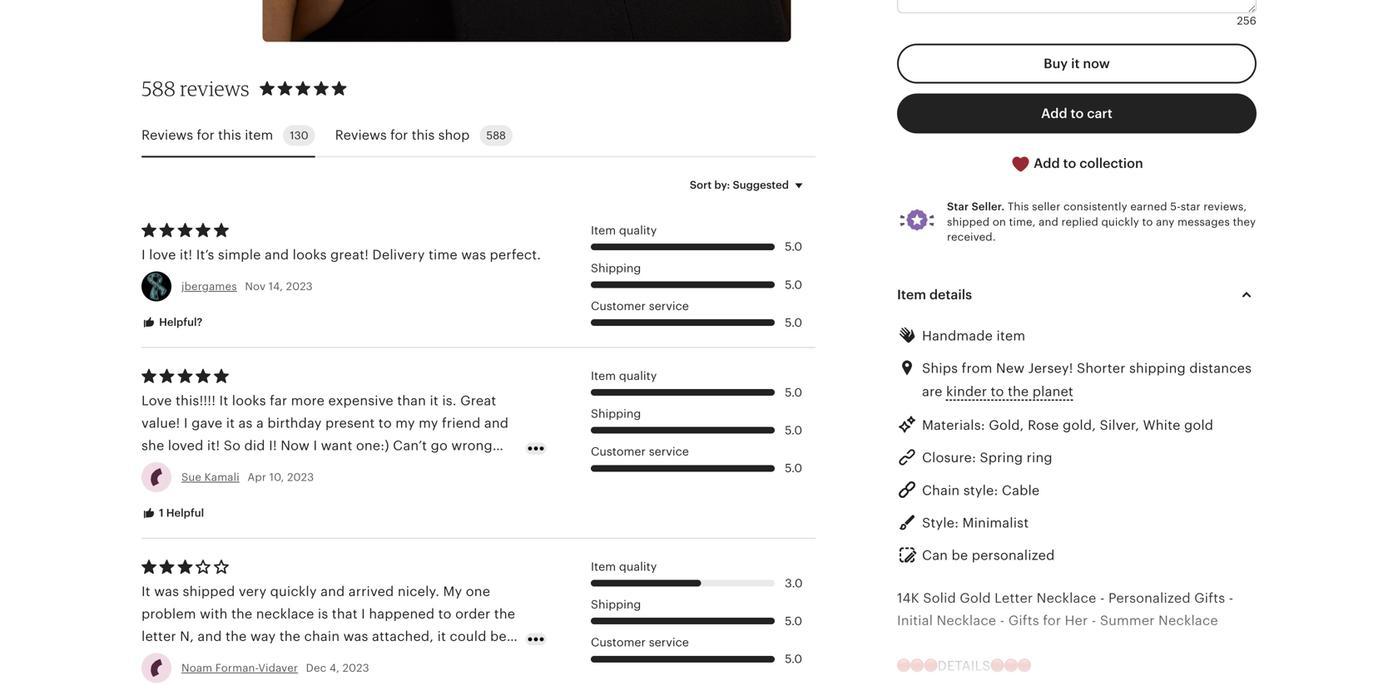 Task type: describe. For each thing, give the bounding box(es) containing it.
more
[[291, 394, 325, 409]]

handmade
[[922, 329, 993, 344]]

item details
[[897, 287, 972, 302]]

to inside button
[[1071, 106, 1084, 121]]

shipped inside it was shipped very quickly and arrived nicely. my one problem with the necklace is that i happened to order the letter n, and the way the chain was attached, it could be confused for a z.
[[183, 585, 235, 600]]

5-
[[1170, 201, 1181, 213]]

3.0
[[785, 577, 803, 590]]

i!
[[269, 439, 277, 454]]

256
[[1237, 15, 1257, 27]]

is.
[[442, 394, 457, 409]]

buy it now
[[1044, 56, 1110, 71]]

1 item quality from the top
[[591, 224, 657, 237]]

0 vertical spatial gifts
[[1194, 591, 1225, 606]]

to down new
[[991, 385, 1004, 400]]

1 horizontal spatial looks
[[293, 248, 327, 263]]

130
[[290, 129, 308, 142]]

nicely.
[[398, 585, 440, 600]]

from
[[962, 361, 992, 376]]

they
[[1233, 216, 1256, 228]]

jersey!
[[1028, 361, 1073, 376]]

perfect.
[[490, 248, 541, 263]]

style:
[[922, 516, 959, 531]]

forman-
[[215, 662, 258, 675]]

it inside button
[[1071, 56, 1080, 71]]

4,
[[329, 662, 340, 675]]

to inside this seller consistently earned 5-star reviews, shipped on time, and replied quickly to any messages they received.
[[1142, 216, 1153, 228]]

noam forman-vidaver link
[[181, 662, 298, 675]]

shipped inside this seller consistently earned 5-star reviews, shipped on time, and replied quickly to any messages they received.
[[947, 216, 990, 228]]

quickly inside it was shipped very quickly and arrived nicely. my one problem with the necklace is that i happened to order the letter n, and the way the chain was attached, it could be confused for a z.
[[270, 585, 317, 600]]

jbergames
[[181, 280, 237, 293]]

i love it!  it's simple and looks great!  delivery time was perfect.
[[141, 248, 541, 263]]

rose
[[1028, 418, 1059, 433]]

received.
[[947, 231, 996, 244]]

letter
[[995, 591, 1033, 606]]

this for item
[[218, 128, 241, 143]]

588 for 588
[[486, 129, 506, 142]]

0 horizontal spatial necklace
[[937, 614, 996, 629]]

beautiful
[[200, 461, 258, 476]]

2 my from the left
[[419, 416, 438, 431]]

summer
[[1100, 614, 1155, 629]]

closure:
[[922, 451, 976, 466]]

this seller consistently earned 5-star reviews, shipped on time, and replied quickly to any messages they received.
[[947, 201, 1256, 244]]

sue kamali apr 10, 2023
[[181, 471, 314, 484]]

and inside this seller consistently earned 5-star reviews, shipped on time, and replied quickly to any messages they received.
[[1039, 216, 1059, 228]]

gold,
[[989, 418, 1024, 433]]

1 shipping from the top
[[591, 262, 641, 275]]

this
[[1008, 201, 1029, 213]]

details
[[930, 287, 972, 302]]

quality for it was shipped very quickly and arrived nicely. my one problem with the necklace is that i happened to order the letter n, and the way the chain was attached, it could be confused for a z.
[[619, 561, 657, 574]]

loved
[[168, 439, 203, 454]]

1 service from the top
[[649, 300, 689, 313]]

dec
[[306, 662, 327, 675]]

she
[[141, 439, 164, 454]]

to inside it was shipped very quickly and arrived nicely. my one problem with the necklace is that i happened to order the letter n, and the way the chain was attached, it could be confused for a z.
[[438, 607, 452, 622]]

4 5.0 from the top
[[785, 386, 802, 399]]

ring
[[1027, 451, 1053, 466]]

a inside it was shipped very quickly and arrived nicely. my one problem with the necklace is that i happened to order the letter n, and the way the chain was attached, it could be confused for a z.
[[228, 652, 235, 667]]

2 5.0 from the top
[[785, 278, 802, 292]]

buy
[[1044, 56, 1068, 71]]

item for jbergames nov 14, 2023
[[591, 224, 616, 237]]

the down very on the left of the page
[[231, 607, 252, 622]]

item details button
[[882, 275, 1272, 315]]

0 vertical spatial 2023
[[286, 280, 313, 293]]

ships from new jersey! shorter shipping distances are
[[922, 361, 1252, 400]]

- right personalized
[[1229, 591, 1234, 606]]

2 vertical spatial 2023
[[343, 662, 369, 675]]

6 5.0 from the top
[[785, 462, 802, 475]]

kamali
[[204, 471, 240, 484]]

jbergames link
[[181, 280, 237, 293]]

and up the is
[[320, 585, 345, 600]]

for inside it was shipped very quickly and arrived nicely. my one problem with the necklace is that i happened to order the letter n, and the way the chain was attached, it could be confused for a z.
[[206, 652, 224, 667]]

reviews for this item
[[141, 128, 273, 143]]

- up summer
[[1100, 591, 1105, 606]]

with inside it was shipped very quickly and arrived nicely. my one problem with the necklace is that i happened to order the letter n, and the way the chain was attached, it could be confused for a z.
[[200, 607, 228, 622]]

item inside tab list
[[245, 128, 273, 143]]

with inside love this!!!!  it looks far more expensive than it is. great value! i gave it as a birthday present to my my friend and she loved it! so did i! now i want one:) can't go wrong with this beautiful necklace!
[[141, 461, 169, 476]]

so
[[224, 439, 241, 454]]

chain
[[304, 630, 340, 645]]

1 customer service from the top
[[591, 300, 689, 313]]

style:
[[964, 483, 998, 498]]

customer service for it was shipped very quickly and arrived nicely. my one problem with the necklace is that i happened to order the letter n, and the way the chain was attached, it could be confused for a z.
[[591, 636, 689, 650]]

shipping for it was shipped very quickly and arrived nicely. my one problem with the necklace is that i happened to order the letter n, and the way the chain was attached, it could be confused for a z.
[[591, 599, 641, 612]]

customer for it was shipped very quickly and arrived nicely. my one problem with the necklace is that i happened to order the letter n, and the way the chain was attached, it could be confused for a z.
[[591, 636, 646, 650]]

🔴🔴🔴details🔴🔴🔴
[[897, 659, 1031, 674]]

are
[[922, 385, 943, 400]]

love
[[141, 394, 172, 409]]

i right the now
[[313, 439, 317, 454]]

seller.
[[972, 201, 1005, 213]]

z.
[[239, 652, 251, 667]]

helpful
[[166, 507, 204, 520]]

quickly inside this seller consistently earned 5-star reviews, shipped on time, and replied quickly to any messages they received.
[[1102, 216, 1139, 228]]

5 5.0 from the top
[[785, 424, 802, 437]]

1 5.0 from the top
[[785, 240, 802, 254]]

gave
[[191, 416, 222, 431]]

consistently
[[1064, 201, 1128, 213]]

1 horizontal spatial item
[[997, 329, 1026, 344]]

- right her
[[1092, 614, 1096, 629]]

tab list containing reviews for this item
[[141, 115, 816, 158]]

customer service for love this!!!!  it looks far more expensive than it is. great value! i gave it as a birthday present to my my friend and she loved it! so did i! now i want one:) can't go wrong with this beautiful necklace!
[[591, 445, 689, 459]]

quality for love this!!!!  it looks far more expensive than it is. great value! i gave it as a birthday present to my my friend and she loved it! so did i! now i want one:) can't go wrong with this beautiful necklace!
[[619, 370, 657, 383]]

1
[[159, 507, 164, 520]]

it inside it was shipped very quickly and arrived nicely. my one problem with the necklace is that i happened to order the letter n, and the way the chain was attached, it could be confused for a z.
[[437, 630, 446, 645]]

shop
[[438, 128, 470, 143]]

it was shipped very quickly and arrived nicely. my one problem with the necklace is that i happened to order the letter n, and the way the chain was attached, it could be confused for a z.
[[141, 585, 515, 667]]

0 vertical spatial be
[[952, 549, 968, 564]]

- down letter
[[1000, 614, 1005, 629]]

gold,
[[1063, 418, 1096, 433]]

nov
[[245, 280, 266, 293]]

want
[[321, 439, 352, 454]]

closure: spring ring
[[922, 451, 1053, 466]]

sue
[[181, 471, 201, 484]]

necklace!
[[262, 461, 324, 476]]

by:
[[714, 179, 730, 191]]

on
[[993, 216, 1006, 228]]

shipping
[[1129, 361, 1186, 376]]

any
[[1156, 216, 1175, 228]]

friend
[[442, 416, 481, 431]]

add for add to cart
[[1041, 106, 1068, 121]]

8 5.0 from the top
[[785, 653, 802, 666]]

kinder to the planet button
[[946, 380, 1074, 404]]

expensive
[[328, 394, 394, 409]]

initial
[[897, 614, 933, 629]]

love this!!!!  it looks far more expensive than it is. great value! i gave it as a birthday present to my my friend and she loved it! so did i! now i want one:) can't go wrong with this beautiful necklace!
[[141, 394, 509, 476]]

sort by: suggested
[[690, 179, 789, 191]]

birthday
[[267, 416, 322, 431]]

that
[[332, 607, 358, 622]]

wrong
[[451, 439, 493, 454]]

way
[[250, 630, 276, 645]]

0 vertical spatial was
[[461, 248, 486, 263]]

helpful? button
[[129, 307, 215, 338]]

a inside love this!!!!  it looks far more expensive than it is. great value! i gave it as a birthday present to my my friend and she loved it! so did i! now i want one:) can't go wrong with this beautiful necklace!
[[256, 416, 264, 431]]

it's
[[196, 248, 214, 263]]

personalized
[[1109, 591, 1191, 606]]

delivery
[[372, 248, 425, 263]]

than
[[397, 394, 426, 409]]

this inside love this!!!!  it looks far more expensive than it is. great value! i gave it as a birthday present to my my friend and she loved it! so did i! now i want one:) can't go wrong with this beautiful necklace!
[[173, 461, 197, 476]]



Task type: locate. For each thing, give the bounding box(es) containing it.
0 vertical spatial looks
[[293, 248, 327, 263]]

star
[[1181, 201, 1201, 213]]

reviews
[[141, 128, 193, 143], [335, 128, 387, 143]]

1 vertical spatial item quality
[[591, 370, 657, 383]]

new
[[996, 361, 1025, 376]]

item for sue kamali apr 10, 2023
[[591, 370, 616, 383]]

noam
[[181, 662, 212, 675]]

2 item quality from the top
[[591, 370, 657, 383]]

seller
[[1032, 201, 1061, 213]]

necklace
[[256, 607, 314, 622]]

was right time
[[461, 248, 486, 263]]

1 quality from the top
[[619, 224, 657, 237]]

2 vertical spatial customer
[[591, 636, 646, 650]]

3 item quality from the top
[[591, 561, 657, 574]]

necklace up her
[[1037, 591, 1096, 606]]

2 vertical spatial quality
[[619, 561, 657, 574]]

2 vertical spatial was
[[343, 630, 368, 645]]

to left collection
[[1063, 156, 1076, 171]]

item for noam forman-vidaver dec 4, 2023
[[591, 561, 616, 574]]

for left her
[[1043, 614, 1061, 629]]

it! left so
[[207, 439, 220, 454]]

to inside love this!!!!  it looks far more expensive than it is. great value! i gave it as a birthday present to my my friend and she loved it! so did i! now i want one:) can't go wrong with this beautiful necklace!
[[379, 416, 392, 431]]

star seller.
[[947, 201, 1005, 213]]

1 my from the left
[[396, 416, 415, 431]]

2 quality from the top
[[619, 370, 657, 383]]

looks left great!
[[293, 248, 327, 263]]

0 vertical spatial it
[[219, 394, 228, 409]]

add left cart
[[1041, 106, 1068, 121]]

personalized
[[972, 549, 1055, 564]]

the down necklace
[[279, 630, 301, 645]]

to down earned
[[1142, 216, 1153, 228]]

0 horizontal spatial this
[[173, 461, 197, 476]]

0 vertical spatial add
[[1041, 106, 1068, 121]]

for inside "14k solid gold letter necklace - personalized gifts - initial necklace - gifts for her - summer necklace"
[[1043, 614, 1061, 629]]

shipped up received.
[[947, 216, 990, 228]]

1 horizontal spatial was
[[343, 630, 368, 645]]

item quality for it was shipped very quickly and arrived nicely. my one problem with the necklace is that i happened to order the letter n, and the way the chain was attached, it could be confused for a z.
[[591, 561, 657, 574]]

reviews down 588 reviews
[[141, 128, 193, 143]]

1 customer from the top
[[591, 300, 646, 313]]

0 vertical spatial quality
[[619, 224, 657, 237]]

0 horizontal spatial shipped
[[183, 585, 235, 600]]

reviews for this shop
[[335, 128, 470, 143]]

i left the gave
[[184, 416, 188, 431]]

3 quality from the top
[[619, 561, 657, 574]]

white
[[1143, 418, 1181, 433]]

my up can't at bottom left
[[396, 416, 415, 431]]

1 horizontal spatial quickly
[[1102, 216, 1139, 228]]

apr
[[248, 471, 266, 484]]

for left shop
[[390, 128, 408, 143]]

reviews
[[180, 76, 249, 101]]

it! left it's
[[180, 248, 193, 263]]

this down loved on the left bottom of the page
[[173, 461, 197, 476]]

0 horizontal spatial looks
[[232, 394, 266, 409]]

0 vertical spatial a
[[256, 416, 264, 431]]

1 vertical spatial quickly
[[270, 585, 317, 600]]

1 vertical spatial it
[[141, 585, 150, 600]]

1 vertical spatial shipped
[[183, 585, 235, 600]]

can't
[[393, 439, 427, 454]]

0 horizontal spatial item
[[245, 128, 273, 143]]

looks inside love this!!!!  it looks far more expensive than it is. great value! i gave it as a birthday present to my my friend and she loved it! so did i! now i want one:) can't go wrong with this beautiful necklace!
[[232, 394, 266, 409]]

1 vertical spatial be
[[490, 630, 507, 645]]

0 horizontal spatial with
[[141, 461, 169, 476]]

3 service from the top
[[649, 636, 689, 650]]

suggested
[[733, 179, 789, 191]]

messages
[[1178, 216, 1230, 228]]

kinder to the planet
[[946, 385, 1074, 400]]

add up seller
[[1034, 156, 1060, 171]]

reviews for reviews for this shop
[[335, 128, 387, 143]]

1 horizontal spatial my
[[419, 416, 438, 431]]

0 horizontal spatial be
[[490, 630, 507, 645]]

this for shop
[[412, 128, 435, 143]]

2 shipping from the top
[[591, 407, 641, 421]]

earned
[[1130, 201, 1167, 213]]

tab list
[[141, 115, 816, 158]]

reviews for reviews for this item
[[141, 128, 193, 143]]

588 for 588 reviews
[[141, 76, 176, 101]]

great!
[[330, 248, 369, 263]]

now
[[1083, 56, 1110, 71]]

quickly down consistently
[[1102, 216, 1139, 228]]

1 vertical spatial it!
[[207, 439, 220, 454]]

reviews right 130
[[335, 128, 387, 143]]

588
[[141, 76, 176, 101], [486, 129, 506, 142]]

be inside it was shipped very quickly and arrived nicely. my one problem with the necklace is that i happened to order the letter n, and the way the chain was attached, it could be confused for a z.
[[490, 630, 507, 645]]

1 horizontal spatial necklace
[[1037, 591, 1096, 606]]

1 horizontal spatial it
[[219, 394, 228, 409]]

588 left "reviews"
[[141, 76, 176, 101]]

necklace
[[1037, 591, 1096, 606], [937, 614, 996, 629], [1159, 614, 1218, 629]]

0 vertical spatial item quality
[[591, 224, 657, 237]]

it inside it was shipped very quickly and arrived nicely. my one problem with the necklace is that i happened to order the letter n, and the way the chain was attached, it could be confused for a z.
[[141, 585, 150, 600]]

gifts down letter
[[1009, 614, 1039, 629]]

14k solid gold letter necklace - personalized gifts - initial necklace - gifts for her - summer necklace
[[897, 591, 1234, 629]]

2023 right 10,
[[287, 471, 314, 484]]

this down "reviews"
[[218, 128, 241, 143]]

1 horizontal spatial reviews
[[335, 128, 387, 143]]

for left z. at bottom left
[[206, 652, 224, 667]]

1 horizontal spatial it!
[[207, 439, 220, 454]]

add to collection button
[[897, 143, 1257, 185]]

sort
[[690, 179, 712, 191]]

10,
[[269, 471, 284, 484]]

2 customer from the top
[[591, 445, 646, 459]]

it right "buy"
[[1071, 56, 1080, 71]]

1 vertical spatial quality
[[619, 370, 657, 383]]

it up problem
[[141, 585, 150, 600]]

1 vertical spatial was
[[154, 585, 179, 600]]

this!!!!
[[176, 394, 216, 409]]

as
[[238, 416, 253, 431]]

-
[[1100, 591, 1105, 606], [1229, 591, 1234, 606], [1000, 614, 1005, 629], [1092, 614, 1096, 629]]

0 vertical spatial shipping
[[591, 262, 641, 275]]

service
[[649, 300, 689, 313], [649, 445, 689, 459], [649, 636, 689, 650]]

star
[[947, 201, 969, 213]]

2 horizontal spatial was
[[461, 248, 486, 263]]

style: minimalist
[[922, 516, 1029, 531]]

2 vertical spatial service
[[649, 636, 689, 650]]

customer service
[[591, 300, 689, 313], [591, 445, 689, 459], [591, 636, 689, 650]]

add for add to collection
[[1034, 156, 1060, 171]]

looks
[[293, 248, 327, 263], [232, 394, 266, 409]]

2 vertical spatial item quality
[[591, 561, 657, 574]]

it left as
[[226, 416, 235, 431]]

gifts right personalized
[[1194, 591, 1225, 606]]

for down "reviews"
[[197, 128, 215, 143]]

item inside dropdown button
[[897, 287, 926, 302]]

solid
[[923, 591, 956, 606]]

item up new
[[997, 329, 1026, 344]]

the down new
[[1008, 385, 1029, 400]]

1 vertical spatial a
[[228, 652, 235, 667]]

i
[[141, 248, 145, 263], [184, 416, 188, 431], [313, 439, 317, 454], [361, 607, 365, 622]]

item quality for love this!!!!  it looks far more expensive than it is. great value! i gave it as a birthday present to my my friend and she loved it! so did i! now i want one:) can't go wrong with this beautiful necklace!
[[591, 370, 657, 383]]

be right "could"
[[490, 630, 507, 645]]

and right n,
[[198, 630, 222, 645]]

1 vertical spatial 588
[[486, 129, 506, 142]]

jbergames nov 14, 2023
[[181, 280, 313, 293]]

the up z. at bottom left
[[226, 630, 247, 645]]

the right order
[[494, 607, 515, 622]]

2 horizontal spatial this
[[412, 128, 435, 143]]

1 vertical spatial service
[[649, 445, 689, 459]]

item
[[245, 128, 273, 143], [997, 329, 1026, 344]]

3 5.0 from the top
[[785, 316, 802, 329]]

1 horizontal spatial gifts
[[1194, 591, 1225, 606]]

and inside love this!!!!  it looks far more expensive than it is. great value! i gave it as a birthday present to my my friend and she loved it! so did i! now i want one:) can't go wrong with this beautiful necklace!
[[484, 416, 509, 431]]

shipped left very on the left of the page
[[183, 585, 235, 600]]

necklace down personalized
[[1159, 614, 1218, 629]]

7 5.0 from the top
[[785, 615, 802, 628]]

attached,
[[372, 630, 434, 645]]

1 vertical spatial with
[[200, 607, 228, 622]]

was up problem
[[154, 585, 179, 600]]

2 horizontal spatial necklace
[[1159, 614, 1218, 629]]

and up 14,
[[265, 248, 289, 263]]

a left z. at bottom left
[[228, 652, 235, 667]]

collection
[[1080, 156, 1143, 171]]

customer for love this!!!!  it looks far more expensive than it is. great value! i gave it as a birthday present to my my friend and she loved it! so did i! now i want one:) can't go wrong with this beautiful necklace!
[[591, 445, 646, 459]]

it!
[[180, 248, 193, 263], [207, 439, 220, 454]]

n,
[[180, 630, 194, 645]]

it inside love this!!!!  it looks far more expensive than it is. great value! i gave it as a birthday present to my my friend and she loved it! so did i! now i want one:) can't go wrong with this beautiful necklace!
[[219, 394, 228, 409]]

to left cart
[[1071, 106, 1084, 121]]

to up one:)
[[379, 416, 392, 431]]

2 service from the top
[[649, 445, 689, 459]]

1 horizontal spatial with
[[200, 607, 228, 622]]

14k
[[897, 591, 920, 606]]

to down my
[[438, 607, 452, 622]]

1 vertical spatial customer service
[[591, 445, 689, 459]]

1 horizontal spatial be
[[952, 549, 968, 564]]

1 vertical spatial item
[[997, 329, 1026, 344]]

materials: gold, rose gold, silver, white gold
[[922, 418, 1214, 433]]

0 horizontal spatial reviews
[[141, 128, 193, 143]]

0 horizontal spatial it!
[[180, 248, 193, 263]]

it right this!!!!
[[219, 394, 228, 409]]

planet
[[1033, 385, 1074, 400]]

1 helpful
[[156, 507, 204, 520]]

chain style: cable
[[922, 483, 1040, 498]]

0 vertical spatial customer
[[591, 300, 646, 313]]

kinder
[[946, 385, 987, 400]]

1 vertical spatial looks
[[232, 394, 266, 409]]

it
[[219, 394, 228, 409], [141, 585, 150, 600]]

and
[[1039, 216, 1059, 228], [265, 248, 289, 263], [484, 416, 509, 431], [320, 585, 345, 600], [198, 630, 222, 645]]

can
[[922, 549, 948, 564]]

it! inside love this!!!!  it looks far more expensive than it is. great value! i gave it as a birthday present to my my friend and she loved it! so did i! now i want one:) can't go wrong with this beautiful necklace!
[[207, 439, 220, 454]]

i right that
[[361, 607, 365, 622]]

for
[[197, 128, 215, 143], [390, 128, 408, 143], [1043, 614, 1061, 629], [206, 652, 224, 667]]

service for it was shipped very quickly and arrived nicely. my one problem with the necklace is that i happened to order the letter n, and the way the chain was attached, it could be confused for a z.
[[649, 636, 689, 650]]

1 vertical spatial 2023
[[287, 471, 314, 484]]

1 vertical spatial shipping
[[591, 407, 641, 421]]

0 vertical spatial customer service
[[591, 300, 689, 313]]

it left "could"
[[437, 630, 446, 645]]

0 vertical spatial service
[[649, 300, 689, 313]]

588 right shop
[[486, 129, 506, 142]]

1 vertical spatial add
[[1034, 156, 1060, 171]]

0 vertical spatial shipped
[[947, 216, 990, 228]]

my
[[396, 416, 415, 431], [419, 416, 438, 431]]

0 horizontal spatial my
[[396, 416, 415, 431]]

shipping for love this!!!!  it looks far more expensive than it is. great value! i gave it as a birthday present to my my friend and she loved it! so did i! now i want one:) can't go wrong with this beautiful necklace!
[[591, 407, 641, 421]]

shipping
[[591, 262, 641, 275], [591, 407, 641, 421], [591, 599, 641, 612]]

0 horizontal spatial a
[[228, 652, 235, 667]]

0 vertical spatial 588
[[141, 76, 176, 101]]

item left 130
[[245, 128, 273, 143]]

0 horizontal spatial quickly
[[270, 585, 317, 600]]

her
[[1065, 614, 1088, 629]]

love
[[149, 248, 176, 263]]

and down great
[[484, 416, 509, 431]]

service for love this!!!!  it looks far more expensive than it is. great value! i gave it as a birthday present to my my friend and she loved it! so did i! now i want one:) can't go wrong with this beautiful necklace!
[[649, 445, 689, 459]]

and down seller
[[1039, 216, 1059, 228]]

did
[[244, 439, 265, 454]]

0 horizontal spatial it
[[141, 585, 150, 600]]

1 vertical spatial customer
[[591, 445, 646, 459]]

2 vertical spatial shipping
[[591, 599, 641, 612]]

2023 right 14,
[[286, 280, 313, 293]]

be right can
[[952, 549, 968, 564]]

1 horizontal spatial shipped
[[947, 216, 990, 228]]

a
[[256, 416, 264, 431], [228, 652, 235, 667]]

with down she at the bottom of the page
[[141, 461, 169, 476]]

gold
[[960, 591, 991, 606]]

time
[[429, 248, 458, 263]]

2 reviews from the left
[[335, 128, 387, 143]]

my up go
[[419, 416, 438, 431]]

0 vertical spatial it!
[[180, 248, 193, 263]]

1 horizontal spatial 588
[[486, 129, 506, 142]]

1 horizontal spatial this
[[218, 128, 241, 143]]

add to collection
[[1031, 156, 1143, 171]]

quickly up necklace
[[270, 585, 317, 600]]

with
[[141, 461, 169, 476], [200, 607, 228, 622]]

i inside it was shipped very quickly and arrived nicely. my one problem with the necklace is that i happened to order the letter n, and the way the chain was attached, it could be confused for a z.
[[361, 607, 365, 622]]

it left is.
[[430, 394, 439, 409]]

this left shop
[[412, 128, 435, 143]]

helpful?
[[156, 316, 203, 329]]

present
[[325, 416, 375, 431]]

a right as
[[256, 416, 264, 431]]

0 vertical spatial item
[[245, 128, 273, 143]]

looks up as
[[232, 394, 266, 409]]

1 reviews from the left
[[141, 128, 193, 143]]

2 customer service from the top
[[591, 445, 689, 459]]

1 horizontal spatial a
[[256, 416, 264, 431]]

shorter
[[1077, 361, 1126, 376]]

i left love
[[141, 248, 145, 263]]

the inside button
[[1008, 385, 1029, 400]]

add inside button
[[1041, 106, 1068, 121]]

3 customer from the top
[[591, 636, 646, 650]]

necklace down gold
[[937, 614, 996, 629]]

3 customer service from the top
[[591, 636, 689, 650]]

now
[[281, 439, 310, 454]]

was down that
[[343, 630, 368, 645]]

far
[[270, 394, 287, 409]]

0 horizontal spatial gifts
[[1009, 614, 1039, 629]]

item
[[591, 224, 616, 237], [897, 287, 926, 302], [591, 370, 616, 383], [591, 561, 616, 574]]

be
[[952, 549, 968, 564], [490, 630, 507, 645]]

add to cart button
[[897, 94, 1257, 134]]

0 vertical spatial quickly
[[1102, 216, 1139, 228]]

2023 right the 4,
[[343, 662, 369, 675]]

problem
[[141, 607, 196, 622]]

add inside button
[[1034, 156, 1060, 171]]

with right problem
[[200, 607, 228, 622]]

0 horizontal spatial 588
[[141, 76, 176, 101]]

chain
[[922, 483, 960, 498]]

1 vertical spatial gifts
[[1009, 614, 1039, 629]]

value!
[[141, 416, 180, 431]]

sue kamali link
[[181, 471, 240, 484]]

3 shipping from the top
[[591, 599, 641, 612]]

0 vertical spatial with
[[141, 461, 169, 476]]

quickly
[[1102, 216, 1139, 228], [270, 585, 317, 600]]

0 horizontal spatial was
[[154, 585, 179, 600]]

2 vertical spatial customer service
[[591, 636, 689, 650]]



Task type: vqa. For each thing, say whether or not it's contained in the screenshot.
'WILL' in the This is beautiful. I ordered the personalized train and circle track and it's adorable. I will be setting this up around a mini Christmas tree in our son's room for years to come!!
no



